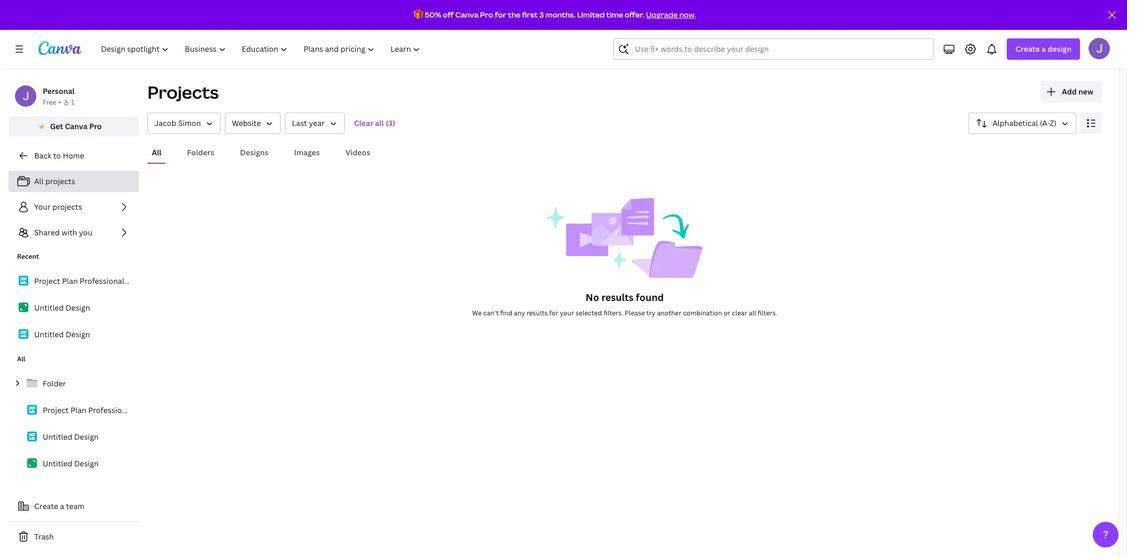 Task type: describe. For each thing, give the bounding box(es) containing it.
simon
[[178, 118, 201, 128]]

time
[[606, 10, 623, 20]]

your projects link
[[9, 197, 139, 218]]

trash
[[34, 532, 54, 542]]

selected
[[576, 309, 602, 318]]

0 vertical spatial results
[[601, 291, 634, 304]]

•
[[58, 98, 61, 107]]

Owner button
[[147, 113, 221, 134]]

upgrade now button
[[646, 10, 695, 20]]

all button
[[147, 143, 166, 163]]

free •
[[43, 98, 61, 107]]

create for create a design
[[1016, 44, 1040, 54]]

2 filters. from the left
[[758, 309, 777, 318]]

add new
[[1062, 87, 1093, 97]]

off
[[443, 10, 454, 20]]

please
[[625, 309, 645, 318]]

images button
[[290, 143, 324, 163]]

0 vertical spatial pro
[[480, 10, 493, 20]]

back
[[34, 151, 51, 161]]

all inside clear all (3) link
[[375, 118, 384, 128]]

50%
[[425, 10, 441, 20]]

3
[[539, 10, 544, 20]]

design for second untitled design link from the bottom of the page
[[74, 432, 99, 442]]

untitled for third untitled design link from the bottom of the page
[[34, 330, 64, 340]]

get canva pro
[[50, 121, 102, 131]]

untitled design for 1st untitled design link from the top
[[34, 303, 90, 313]]

all projects link
[[9, 171, 139, 192]]

0 horizontal spatial results
[[527, 309, 548, 318]]

folder
[[43, 379, 66, 389]]

.
[[695, 10, 696, 20]]

🎁
[[414, 10, 423, 20]]

🎁 50% off canva pro for the first 3 months. limited time offer. upgrade now .
[[414, 10, 696, 20]]

alphabetical
[[993, 118, 1038, 128]]

z)
[[1050, 118, 1056, 128]]

projects for all projects
[[45, 176, 75, 187]]

get
[[50, 121, 63, 131]]

projects for your projects
[[52, 202, 82, 212]]

shared with you link
[[9, 222, 139, 244]]

create a design
[[1016, 44, 1071, 54]]

Sort by button
[[969, 113, 1076, 134]]

videos button
[[341, 143, 374, 163]]

website
[[232, 118, 261, 128]]

all projects
[[34, 176, 75, 187]]

0 vertical spatial canva
[[455, 10, 479, 20]]

can't
[[483, 309, 499, 318]]

Search search field
[[635, 39, 913, 59]]

clear
[[732, 309, 747, 318]]

videos
[[345, 147, 370, 158]]

2 vertical spatial all
[[17, 355, 25, 364]]

months.
[[545, 10, 576, 20]]

clear
[[354, 118, 373, 128]]

the
[[508, 10, 521, 20]]

untitled for 1st untitled design link from the top
[[34, 303, 64, 313]]

design for third untitled design link from the bottom of the page
[[66, 330, 90, 340]]

projects
[[147, 81, 219, 104]]

first
[[522, 10, 538, 20]]

home
[[63, 151, 84, 161]]

untitled design for fourth untitled design link from the top of the page
[[43, 459, 99, 469]]

4 untitled design link from the top
[[9, 453, 139, 476]]

create a team
[[34, 502, 84, 512]]

or
[[724, 309, 730, 318]]

clear all (3)
[[354, 118, 395, 128]]

no
[[586, 291, 599, 304]]

designs button
[[236, 143, 273, 163]]

untitled design for second untitled design link from the bottom of the page
[[43, 432, 99, 442]]

all for all projects
[[34, 176, 44, 187]]

trash link
[[9, 527, 139, 548]]

you
[[79, 228, 92, 238]]

design for fourth untitled design link from the top of the page
[[74, 459, 99, 469]]

add new button
[[1040, 81, 1102, 103]]

find
[[500, 309, 512, 318]]

shared
[[34, 228, 60, 238]]



Task type: locate. For each thing, give the bounding box(es) containing it.
a inside create a team button
[[60, 502, 64, 512]]

1 list from the top
[[9, 171, 139, 244]]

0 horizontal spatial canva
[[65, 121, 87, 131]]

1 horizontal spatial pro
[[480, 10, 493, 20]]

1 vertical spatial projects
[[52, 202, 82, 212]]

filters. left please
[[604, 309, 623, 318]]

found
[[636, 291, 664, 304]]

create
[[1016, 44, 1040, 54], [34, 502, 58, 512]]

1 horizontal spatial all
[[749, 309, 756, 318]]

all inside button
[[152, 147, 161, 158]]

all
[[375, 118, 384, 128], [749, 309, 756, 318]]

1 vertical spatial pro
[[89, 121, 102, 131]]

0 vertical spatial all
[[375, 118, 384, 128]]

limited
[[577, 10, 605, 20]]

jacob simon
[[154, 118, 201, 128]]

projects right your
[[52, 202, 82, 212]]

canva inside get canva pro button
[[65, 121, 87, 131]]

pro
[[480, 10, 493, 20], [89, 121, 102, 131]]

0 horizontal spatial pro
[[89, 121, 102, 131]]

another
[[657, 309, 681, 318]]

list
[[9, 171, 139, 244], [9, 270, 139, 346], [9, 373, 139, 476]]

alphabetical (a-z)
[[993, 118, 1056, 128]]

for inside no results found we can't find any results for your selected filters. please try another combination or clear all filters.
[[549, 309, 558, 318]]

create for create a team
[[34, 502, 58, 512]]

your projects
[[34, 202, 82, 212]]

personal
[[43, 86, 75, 96]]

filters. right clear
[[758, 309, 777, 318]]

for left the
[[495, 10, 506, 20]]

1 horizontal spatial a
[[1042, 44, 1046, 54]]

0 vertical spatial a
[[1042, 44, 1046, 54]]

untitled for fourth untitled design link from the top of the page
[[43, 459, 72, 469]]

create inside button
[[34, 502, 58, 512]]

results up please
[[601, 291, 634, 304]]

a left the design
[[1042, 44, 1046, 54]]

top level navigation element
[[94, 38, 429, 60]]

list containing untitled design
[[9, 270, 139, 346]]

folder link
[[9, 373, 139, 395]]

0 vertical spatial all
[[152, 147, 161, 158]]

all right clear
[[749, 309, 756, 318]]

upgrade
[[646, 10, 678, 20]]

0 horizontal spatial filters.
[[604, 309, 623, 318]]

jacob simon image
[[1089, 38, 1110, 59]]

last year
[[292, 118, 325, 128]]

jacob
[[154, 118, 176, 128]]

designs
[[240, 147, 268, 158]]

design for 1st untitled design link from the top
[[66, 303, 90, 313]]

a left team
[[60, 502, 64, 512]]

your
[[560, 309, 574, 318]]

all inside no results found we can't find any results for your selected filters. please try another combination or clear all filters.
[[749, 309, 756, 318]]

None search field
[[614, 38, 934, 60]]

3 untitled design link from the top
[[9, 426, 139, 449]]

canva right off on the top
[[455, 10, 479, 20]]

to
[[53, 151, 61, 161]]

untitled design for third untitled design link from the bottom of the page
[[34, 330, 90, 340]]

1 vertical spatial canva
[[65, 121, 87, 131]]

1
[[71, 98, 74, 107]]

filters.
[[604, 309, 623, 318], [758, 309, 777, 318]]

2 horizontal spatial all
[[152, 147, 161, 158]]

projects down back to home
[[45, 176, 75, 187]]

1 horizontal spatial filters.
[[758, 309, 777, 318]]

0 vertical spatial for
[[495, 10, 506, 20]]

any
[[514, 309, 525, 318]]

create left the design
[[1016, 44, 1040, 54]]

all
[[152, 147, 161, 158], [34, 176, 44, 187], [17, 355, 25, 364]]

list containing folder
[[9, 373, 139, 476]]

with
[[62, 228, 77, 238]]

untitled design
[[34, 303, 90, 313], [34, 330, 90, 340], [43, 432, 99, 442], [43, 459, 99, 469]]

a for design
[[1042, 44, 1046, 54]]

clear all (3) link
[[349, 113, 401, 134]]

last
[[292, 118, 307, 128]]

your
[[34, 202, 51, 212]]

design
[[1048, 44, 1071, 54]]

1 horizontal spatial results
[[601, 291, 634, 304]]

a
[[1042, 44, 1046, 54], [60, 502, 64, 512]]

all left (3)
[[375, 118, 384, 128]]

new
[[1078, 87, 1093, 97]]

get canva pro button
[[9, 116, 139, 137]]

projects inside 'link'
[[52, 202, 82, 212]]

back to home
[[34, 151, 84, 161]]

0 horizontal spatial all
[[17, 355, 25, 364]]

2 vertical spatial list
[[9, 373, 139, 476]]

back to home link
[[9, 145, 139, 167]]

a for team
[[60, 502, 64, 512]]

1 untitled design link from the top
[[9, 297, 139, 320]]

create inside "dropdown button"
[[1016, 44, 1040, 54]]

1 horizontal spatial for
[[549, 309, 558, 318]]

(a-
[[1040, 118, 1050, 128]]

0 horizontal spatial a
[[60, 502, 64, 512]]

now
[[679, 10, 695, 20]]

create a design button
[[1007, 38, 1080, 60]]

folders
[[187, 147, 214, 158]]

2 untitled design link from the top
[[9, 324, 139, 346]]

1 horizontal spatial canva
[[455, 10, 479, 20]]

projects
[[45, 176, 75, 187], [52, 202, 82, 212]]

1 horizontal spatial all
[[34, 176, 44, 187]]

design
[[66, 303, 90, 313], [66, 330, 90, 340], [74, 432, 99, 442], [74, 459, 99, 469]]

folders button
[[183, 143, 219, 163]]

1 vertical spatial all
[[34, 176, 44, 187]]

canva
[[455, 10, 479, 20], [65, 121, 87, 131]]

0 horizontal spatial all
[[375, 118, 384, 128]]

1 vertical spatial list
[[9, 270, 139, 346]]

create left team
[[34, 502, 58, 512]]

offer.
[[625, 10, 644, 20]]

3 list from the top
[[9, 373, 139, 476]]

untitled for second untitled design link from the bottom of the page
[[43, 432, 72, 442]]

results right "any"
[[527, 309, 548, 318]]

results
[[601, 291, 634, 304], [527, 309, 548, 318]]

0 vertical spatial list
[[9, 171, 139, 244]]

0 horizontal spatial create
[[34, 502, 58, 512]]

untitled design link
[[9, 297, 139, 320], [9, 324, 139, 346], [9, 426, 139, 449], [9, 453, 139, 476]]

1 vertical spatial for
[[549, 309, 558, 318]]

0 vertical spatial projects
[[45, 176, 75, 187]]

recent
[[17, 252, 39, 261]]

images
[[294, 147, 320, 158]]

add
[[1062, 87, 1077, 97]]

1 vertical spatial create
[[34, 502, 58, 512]]

no results found we can't find any results for your selected filters. please try another combination or clear all filters.
[[472, 291, 777, 318]]

combination
[[683, 309, 722, 318]]

1 vertical spatial a
[[60, 502, 64, 512]]

for left your
[[549, 309, 558, 318]]

(3)
[[386, 118, 395, 128]]

1 horizontal spatial create
[[1016, 44, 1040, 54]]

Category button
[[225, 113, 281, 134]]

create a team button
[[9, 496, 139, 518]]

all inside list
[[34, 176, 44, 187]]

pro left the
[[480, 10, 493, 20]]

free
[[43, 98, 56, 107]]

0 horizontal spatial for
[[495, 10, 506, 20]]

1 vertical spatial results
[[527, 309, 548, 318]]

2 list from the top
[[9, 270, 139, 346]]

1 filters. from the left
[[604, 309, 623, 318]]

year
[[309, 118, 325, 128]]

1 vertical spatial all
[[749, 309, 756, 318]]

we
[[472, 309, 482, 318]]

try
[[646, 309, 655, 318]]

a inside create a design "dropdown button"
[[1042, 44, 1046, 54]]

shared with you
[[34, 228, 92, 238]]

0 vertical spatial create
[[1016, 44, 1040, 54]]

Date modified button
[[285, 113, 344, 134]]

pro inside button
[[89, 121, 102, 131]]

untitled
[[34, 303, 64, 313], [34, 330, 64, 340], [43, 432, 72, 442], [43, 459, 72, 469]]

pro up back to home link
[[89, 121, 102, 131]]

for
[[495, 10, 506, 20], [549, 309, 558, 318]]

all for all button
[[152, 147, 161, 158]]

canva right get
[[65, 121, 87, 131]]

list containing all projects
[[9, 171, 139, 244]]

team
[[66, 502, 84, 512]]



Task type: vqa. For each thing, say whether or not it's contained in the screenshot.
BY inside the "link"
no



